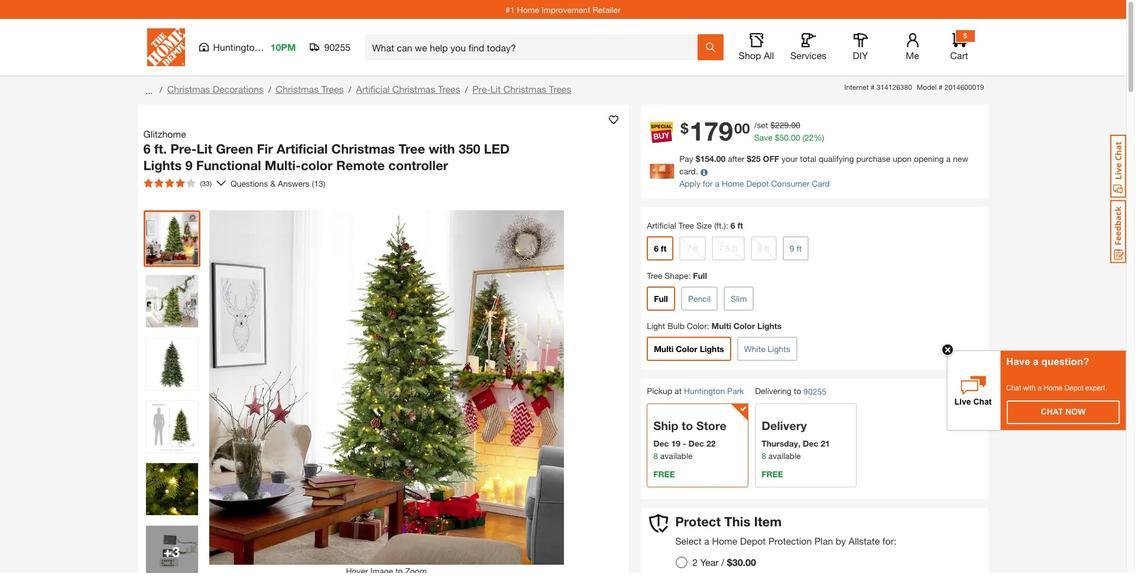 Task type: describe. For each thing, give the bounding box(es) containing it.
19
[[671, 439, 681, 449]]

/ right ... button
[[160, 85, 162, 95]]

ft.
[[154, 141, 167, 157]]

glitzhome pre lit christmas trees 2014600019 e1.1 image
[[146, 276, 198, 328]]

full inside button
[[654, 294, 668, 304]]

me
[[906, 50, 919, 61]]

internet # 314126380 model # 2014600019
[[845, 83, 984, 92]]

$ right pay at the top right of the page
[[696, 154, 700, 164]]

apply
[[679, 179, 701, 189]]

$ 179 00
[[681, 116, 750, 147]]

00 right 229
[[791, 120, 800, 130]]

...
[[146, 85, 153, 95]]

your
[[782, 154, 798, 164]]

pay
[[679, 154, 693, 164]]

christmas inside glitzhome 6 ft. pre-lit green fir artificial christmas tree with 350 led lights 9 functional multi-color remote controller
[[331, 141, 395, 157]]

qualifying
[[819, 154, 854, 164]]

dec inside delivery thursday, dec 21 8 available
[[803, 439, 819, 449]]

ft right (ft.)
[[738, 221, 743, 231]]

this
[[725, 515, 751, 530]]

(33)
[[200, 179, 212, 188]]

1 vertical spatial tree
[[679, 221, 694, 231]]

select
[[675, 536, 702, 547]]

bulb
[[668, 321, 685, 331]]

huntington park button
[[684, 386, 744, 396]]

protect this item select a home depot protection plan by allstate for:
[[675, 515, 897, 547]]

after
[[728, 154, 745, 164]]

pickup
[[647, 386, 672, 396]]

by
[[836, 536, 846, 547]]

pencil
[[688, 294, 711, 304]]

multi inside multi color lights button
[[654, 344, 674, 354]]

ft for 7.5 ft
[[733, 244, 738, 254]]

/ right christmas trees link
[[349, 85, 351, 95]]

(ft.)
[[714, 221, 726, 231]]

at
[[675, 386, 682, 396]]

10pm
[[271, 41, 296, 53]]

What can we help you find today? search field
[[372, 35, 697, 60]]

2 year / $30.00
[[693, 557, 756, 568]]

artificial inside glitzhome 6 ft. pre-lit green fir artificial christmas tree with 350 led lights 9 functional multi-color remote controller
[[277, 141, 328, 157]]

4 stars image
[[143, 179, 195, 188]]

ft for 6 ft
[[661, 244, 667, 254]]

apply for a home depot consumer card link
[[679, 179, 830, 189]]

ft for 9 ft
[[797, 244, 802, 254]]

shop all
[[739, 50, 774, 61]]

with inside glitzhome 6 ft. pre-lit green fir artificial christmas tree with 350 led lights 9 functional multi-color remote controller
[[429, 141, 455, 157]]

&
[[270, 178, 276, 188]]

save
[[754, 133, 773, 143]]

lit inside the ... / christmas decorations / christmas trees / artificial christmas trees / pre-lit christmas trees
[[490, 83, 501, 95]]

1 dec from the left
[[653, 439, 669, 449]]

shape
[[665, 271, 689, 281]]

90255 button
[[310, 41, 351, 53]]

size
[[696, 221, 712, 231]]

glitzhome pre lit christmas trees 2014600019 4f.3 image
[[146, 401, 198, 453]]

to for 90255
[[794, 386, 801, 396]]

chat now
[[1041, 407, 1086, 417]]

me button
[[894, 33, 932, 61]]

ft for 8 ft
[[765, 244, 770, 254]]

purchase
[[856, 154, 891, 164]]

9 ft button
[[783, 237, 809, 261]]

-
[[683, 439, 686, 449]]

00 inside $ 179 00
[[734, 120, 750, 137]]

314126380
[[877, 83, 912, 92]]

internet
[[845, 83, 869, 92]]

glitzhome pre lit christmas trees 2014600019 44.5 image
[[146, 526, 198, 574]]

/ right decorations
[[268, 85, 271, 95]]

tree inside glitzhome 6 ft. pre-lit green fir artificial christmas tree with 350 led lights 9 functional multi-color remote controller
[[399, 141, 425, 157]]

7 ft
[[687, 244, 699, 254]]

opening
[[914, 154, 944, 164]]

available inside ship to store dec 19 - dec 22 8 available
[[660, 451, 693, 461]]

slim
[[731, 294, 747, 304]]

2 . from the top
[[789, 133, 791, 143]]

glitzhome pre lit christmas trees 2014600019 c3.2 image
[[146, 338, 198, 390]]

improvement
[[542, 4, 590, 14]]

color
[[301, 158, 333, 173]]

the home depot logo image
[[147, 28, 185, 66]]

info image
[[701, 169, 708, 176]]

delivery
[[762, 419, 807, 433]]

9 inside glitzhome 6 ft. pre-lit green fir artificial christmas tree with 350 led lights 9 functional multi-color remote controller
[[185, 158, 193, 173]]

8 ft
[[758, 244, 770, 254]]

$30.00
[[727, 557, 756, 568]]

00 left (
[[791, 133, 800, 143]]

a inside protect this item select a home depot protection plan by allstate for:
[[704, 536, 710, 547]]

3
[[172, 544, 180, 561]]

diy button
[[842, 33, 880, 61]]

lights inside button
[[768, 344, 790, 354]]

feedback link image
[[1110, 200, 1126, 264]]

now
[[1066, 407, 1086, 417]]

a right the for
[[715, 179, 720, 189]]

pencil button
[[681, 287, 718, 311]]

/set
[[754, 120, 768, 130]]

have
[[1006, 356, 1030, 367]]

2 trees from the left
[[438, 83, 460, 95]]

free for thursday,
[[762, 470, 783, 480]]

0 horizontal spatial :
[[689, 271, 691, 281]]

8 inside button
[[758, 244, 762, 254]]

for:
[[883, 536, 897, 547]]

cart
[[950, 50, 968, 61]]

ship
[[653, 419, 678, 433]]

services button
[[790, 33, 828, 61]]

25
[[752, 154, 761, 164]]

ft for 7 ft
[[694, 244, 699, 254]]

plan
[[815, 536, 833, 547]]

home inside protect this item select a home depot protection plan by allstate for:
[[712, 536, 738, 547]]

#1 home improvement retailer
[[506, 4, 621, 14]]

6 inside button
[[654, 244, 659, 254]]

protect
[[675, 515, 721, 530]]

pay $ 154.00 after $ 25 off
[[679, 154, 779, 164]]

green
[[216, 141, 253, 157]]

+
[[164, 544, 172, 561]]

item
[[754, 515, 782, 530]]

color inside multi color lights button
[[676, 344, 698, 354]]

$ right /set
[[771, 120, 775, 130]]

3 trees from the left
[[549, 83, 571, 95]]

delivering to 90255
[[755, 386, 827, 397]]

for
[[703, 179, 713, 189]]

diy
[[853, 50, 868, 61]]

a inside your total qualifying purchase upon opening a new card.
[[946, 154, 951, 164]]

white lights button
[[737, 337, 797, 362]]

store
[[696, 419, 727, 433]]

depot inside protect this item select a home depot protection plan by allstate for:
[[740, 536, 766, 547]]

6 ft button
[[647, 237, 674, 261]]

1 . from the top
[[789, 120, 791, 130]]

huntington park
[[213, 41, 282, 53]]



Task type: locate. For each thing, give the bounding box(es) containing it.
chat with a home depot expert.
[[1006, 384, 1107, 392]]

allstate
[[849, 536, 880, 547]]

available down thursday,
[[769, 451, 801, 461]]

full
[[693, 271, 707, 281], [654, 294, 668, 304]]

slim button
[[724, 287, 754, 311]]

full up light
[[654, 294, 668, 304]]

1 horizontal spatial 90255
[[804, 387, 827, 397]]

to up -
[[682, 419, 693, 433]]

2 vertical spatial depot
[[740, 536, 766, 547]]

lit
[[490, 83, 501, 95], [197, 141, 212, 157]]

2 vertical spatial tree
[[647, 271, 662, 281]]

home
[[517, 4, 539, 14], [722, 179, 744, 189], [1044, 384, 1063, 392], [712, 536, 738, 547]]

christmas
[[167, 83, 210, 95], [276, 83, 319, 95], [392, 83, 435, 95], [503, 83, 546, 95], [331, 141, 395, 157]]

90255 right the delivering
[[804, 387, 827, 397]]

multi down light
[[654, 344, 674, 354]]

# right model
[[939, 83, 943, 92]]

1 horizontal spatial trees
[[438, 83, 460, 95]]

artificial inside the ... / christmas decorations / christmas trees / artificial christmas trees / pre-lit christmas trees
[[356, 83, 390, 95]]

white lights
[[744, 344, 790, 354]]

1 vertical spatial :
[[689, 271, 691, 281]]

50
[[780, 133, 789, 143]]

1 horizontal spatial to
[[794, 386, 801, 396]]

lights right white
[[768, 344, 790, 354]]

1 horizontal spatial 22
[[805, 133, 814, 143]]

home right "#1"
[[517, 4, 539, 14]]

229
[[775, 120, 789, 130]]

2 horizontal spatial :
[[726, 221, 728, 231]]

1 vertical spatial huntington
[[684, 386, 725, 396]]

$ left 179
[[681, 120, 689, 137]]

1 vertical spatial 22
[[707, 439, 716, 449]]

1 vertical spatial pre-
[[170, 141, 197, 157]]

6 left 7
[[654, 244, 659, 254]]

0 horizontal spatial huntington
[[213, 41, 260, 53]]

0 vertical spatial depot
[[746, 179, 769, 189]]

multi down slim button
[[712, 321, 731, 331]]

0 vertical spatial multi
[[712, 321, 731, 331]]

glitzhome pre lit christmas trees 2014600019 64.0 image
[[146, 213, 198, 265]]

glitzhome
[[143, 128, 186, 140]]

9 right "8 ft" button
[[790, 244, 794, 254]]

1 horizontal spatial free
[[762, 470, 783, 480]]

color up white
[[734, 321, 755, 331]]

ft
[[738, 221, 743, 231], [661, 244, 667, 254], [694, 244, 699, 254], [733, 244, 738, 254], [765, 244, 770, 254], [797, 244, 802, 254]]

1 horizontal spatial with
[[1023, 384, 1036, 392]]

2 dec from the left
[[689, 439, 704, 449]]

0 vertical spatial to
[[794, 386, 801, 396]]

0 horizontal spatial artificial
[[277, 141, 328, 157]]

depot left expert.
[[1065, 384, 1084, 392]]

0 horizontal spatial 6
[[143, 141, 151, 157]]

with right chat
[[1023, 384, 1036, 392]]

(33) button
[[139, 174, 216, 193]]

2 horizontal spatial tree
[[679, 221, 694, 231]]

ft right 7
[[694, 244, 699, 254]]

9 ft
[[790, 244, 802, 254]]

a right select
[[704, 536, 710, 547]]

a
[[946, 154, 951, 164], [715, 179, 720, 189], [1033, 356, 1039, 367], [1038, 384, 1042, 392], [704, 536, 710, 547]]

#
[[871, 83, 875, 92], [939, 83, 943, 92]]

artificial christmas trees link
[[356, 83, 460, 95]]

depot for expert.
[[1065, 384, 1084, 392]]

delivering
[[755, 386, 792, 396]]

1 vertical spatial lit
[[197, 141, 212, 157]]

lights up white lights button
[[757, 321, 782, 331]]

pickup at huntington park
[[647, 386, 744, 396]]

consumer
[[771, 179, 810, 189]]

21
[[821, 439, 830, 449]]

#1
[[506, 4, 515, 14]]

color right "bulb"
[[687, 321, 707, 331]]

ft right "8 ft" button
[[797, 244, 802, 254]]

2 horizontal spatial trees
[[549, 83, 571, 95]]

protection
[[769, 536, 812, 547]]

0 horizontal spatial with
[[429, 141, 455, 157]]

dec
[[653, 439, 669, 449], [689, 439, 704, 449], [803, 439, 819, 449]]

pre-
[[473, 83, 490, 95], [170, 141, 197, 157]]

a right chat
[[1038, 384, 1042, 392]]

0 vertical spatial :
[[726, 221, 728, 231]]

chat now link
[[1008, 401, 1119, 424]]

home up chat
[[1044, 384, 1063, 392]]

0 horizontal spatial 22
[[707, 439, 716, 449]]

2 free from the left
[[762, 470, 783, 480]]

8 right 7.5 ft
[[758, 244, 762, 254]]

0 horizontal spatial #
[[871, 83, 875, 92]]

9 up (33) link
[[185, 158, 193, 173]]

1 horizontal spatial dec
[[689, 439, 704, 449]]

$ inside $ 179 00
[[681, 120, 689, 137]]

1 vertical spatial .
[[789, 133, 791, 143]]

1 vertical spatial with
[[1023, 384, 1036, 392]]

card
[[812, 179, 830, 189]]

glitzhome link
[[143, 127, 191, 141]]

home down the after
[[722, 179, 744, 189]]

0 horizontal spatial trees
[[321, 83, 344, 95]]

00 left /set
[[734, 120, 750, 137]]

christmas decorations link
[[167, 83, 264, 95]]

tree left the 'shape' on the top of the page
[[647, 271, 662, 281]]

$ down 229
[[775, 133, 780, 143]]

0 horizontal spatial pre-
[[170, 141, 197, 157]]

1 horizontal spatial park
[[727, 386, 744, 396]]

$ right the after
[[747, 154, 752, 164]]

0 vertical spatial tree
[[399, 141, 425, 157]]

2 available from the left
[[769, 451, 801, 461]]

led
[[484, 141, 510, 157]]

1 horizontal spatial artificial
[[356, 83, 390, 95]]

dec left 21
[[803, 439, 819, 449]]

a right have
[[1033, 356, 1039, 367]]

1 horizontal spatial 6
[[654, 244, 659, 254]]

lights inside button
[[700, 344, 724, 354]]

1 vertical spatial park
[[727, 386, 744, 396]]

0 horizontal spatial free
[[653, 470, 675, 480]]

1 vertical spatial multi
[[654, 344, 674, 354]]

0 horizontal spatial tree
[[399, 141, 425, 157]]

1 horizontal spatial tree
[[647, 271, 662, 281]]

0 vertical spatial artificial
[[356, 83, 390, 95]]

ft left 9 ft button
[[765, 244, 770, 254]]

to inside ship to store dec 19 - dec 22 8 available
[[682, 419, 693, 433]]

lit up functional
[[197, 141, 212, 157]]

to inside the delivering to 90255
[[794, 386, 801, 396]]

179
[[690, 116, 733, 147]]

lit inside glitzhome 6 ft. pre-lit green fir artificial christmas tree with 350 led lights 9 functional multi-color remote controller
[[197, 141, 212, 157]]

22 inside /set $ 229 . 00 save $ 50 . 00 ( 22 %)
[[805, 133, 814, 143]]

0 horizontal spatial full
[[654, 294, 668, 304]]

8 down ship
[[653, 451, 658, 461]]

1 horizontal spatial #
[[939, 83, 943, 92]]

0 vertical spatial with
[[429, 141, 455, 157]]

2 horizontal spatial dec
[[803, 439, 819, 449]]

chat
[[1006, 384, 1021, 392]]

0 vertical spatial park
[[263, 41, 282, 53]]

christmas trees link
[[276, 83, 344, 95]]

6 inside glitzhome 6 ft. pre-lit green fir artificial christmas tree with 350 led lights 9 functional multi-color remote controller
[[143, 141, 151, 157]]

1 vertical spatial 90255
[[804, 387, 827, 397]]

full up pencil
[[693, 271, 707, 281]]

:
[[726, 221, 728, 231], [689, 271, 691, 281], [707, 321, 709, 331]]

huntington right at
[[684, 386, 725, 396]]

1 vertical spatial full
[[654, 294, 668, 304]]

1 vertical spatial depot
[[1065, 384, 1084, 392]]

lit down what can we help you find today? search field
[[490, 83, 501, 95]]

1 horizontal spatial pre-
[[473, 83, 490, 95]]

1 horizontal spatial 9
[[790, 244, 794, 254]]

shop
[[739, 50, 761, 61]]

: down pencil button
[[707, 321, 709, 331]]

1 vertical spatial 6
[[731, 221, 735, 231]]

0 vertical spatial 22
[[805, 133, 814, 143]]

decorations
[[213, 83, 264, 95]]

1 vertical spatial artificial
[[277, 141, 328, 157]]

multi-
[[265, 158, 301, 173]]

0 vertical spatial 9
[[185, 158, 193, 173]]

0 horizontal spatial available
[[660, 451, 693, 461]]

pre- inside glitzhome 6 ft. pre-lit green fir artificial christmas tree with 350 led lights 9 functional multi-color remote controller
[[170, 141, 197, 157]]

7.5 ft
[[719, 244, 738, 254]]

6
[[143, 141, 151, 157], [731, 221, 735, 231], [654, 244, 659, 254]]

350
[[459, 141, 480, 157]]

model
[[917, 83, 937, 92]]

# right "internet"
[[871, 83, 875, 92]]

90255 up the ... / christmas decorations / christmas trees / artificial christmas trees / pre-lit christmas trees
[[324, 41, 351, 53]]

0 horizontal spatial dec
[[653, 439, 669, 449]]

/ right year
[[721, 557, 725, 568]]

1 vertical spatial 9
[[790, 244, 794, 254]]

dec left 19
[[653, 439, 669, 449]]

available down 19
[[660, 451, 693, 461]]

1 available from the left
[[660, 451, 693, 461]]

chat
[[1041, 407, 1063, 417]]

%)
[[814, 133, 824, 143]]

2 vertical spatial artificial
[[647, 221, 676, 231]]

to for store
[[682, 419, 693, 433]]

/
[[160, 85, 162, 95], [268, 85, 271, 95], [349, 85, 351, 95], [465, 85, 468, 95], [721, 557, 725, 568]]

0 vertical spatial full
[[693, 271, 707, 281]]

ft right "7.5"
[[733, 244, 738, 254]]

9
[[185, 158, 193, 173], [790, 244, 794, 254]]

8 inside ship to store dec 19 - dec 22 8 available
[[653, 451, 658, 461]]

glitzhome 6 ft. pre-lit green fir artificial christmas tree with 350 led lights 9 functional multi-color remote controller
[[143, 128, 510, 173]]

apply for a home depot consumer card
[[679, 179, 830, 189]]

remote
[[336, 158, 385, 173]]

tree shape : full
[[647, 271, 707, 281]]

huntington up decorations
[[213, 41, 260, 53]]

all
[[764, 50, 774, 61]]

2 vertical spatial :
[[707, 321, 709, 331]]

8 inside delivery thursday, dec 21 8 available
[[762, 451, 766, 461]]

0 horizontal spatial multi
[[654, 344, 674, 354]]

park
[[263, 41, 282, 53], [727, 386, 744, 396]]

dec right -
[[689, 439, 704, 449]]

(33) link
[[139, 174, 226, 193]]

0 vertical spatial .
[[789, 120, 791, 130]]

2 horizontal spatial artificial
[[647, 221, 676, 231]]

pre- inside the ... / christmas decorations / christmas trees / artificial christmas trees / pre-lit christmas trees
[[473, 83, 490, 95]]

: up pencil button
[[689, 271, 691, 281]]

light bulb color : multi color lights
[[647, 321, 782, 331]]

2 vertical spatial 6
[[654, 244, 659, 254]]

6 left ft.
[[143, 141, 151, 157]]

5
[[963, 31, 967, 40]]

depot
[[746, 179, 769, 189], [1065, 384, 1084, 392], [740, 536, 766, 547]]

: right size
[[726, 221, 728, 231]]

1 # from the left
[[871, 83, 875, 92]]

0 horizontal spatial 90255
[[324, 41, 351, 53]]

... button
[[143, 82, 155, 99]]

. left (
[[789, 133, 791, 143]]

9 inside button
[[790, 244, 794, 254]]

your total qualifying purchase upon opening a new card.
[[679, 154, 968, 176]]

0 horizontal spatial 9
[[185, 158, 193, 173]]

apply now image
[[650, 164, 679, 179]]

.
[[789, 120, 791, 130], [789, 133, 791, 143]]

1 horizontal spatial multi
[[712, 321, 731, 331]]

with left 350
[[429, 141, 455, 157]]

1 horizontal spatial full
[[693, 271, 707, 281]]

22 up total
[[805, 133, 814, 143]]

color down "bulb"
[[676, 344, 698, 354]]

white
[[744, 344, 766, 354]]

0 vertical spatial lit
[[490, 83, 501, 95]]

1 trees from the left
[[321, 83, 344, 95]]

22
[[805, 133, 814, 143], [707, 439, 716, 449]]

free down thursday,
[[762, 470, 783, 480]]

8 ft button
[[751, 237, 777, 261]]

3 dec from the left
[[803, 439, 819, 449]]

thursday,
[[762, 439, 801, 449]]

0 horizontal spatial park
[[263, 41, 282, 53]]

free for to
[[653, 470, 675, 480]]

0 horizontal spatial to
[[682, 419, 693, 433]]

depot for consumer
[[746, 179, 769, 189]]

home up 2 year / $30.00
[[712, 536, 738, 547]]

total
[[800, 154, 816, 164]]

2 horizontal spatial 6
[[731, 221, 735, 231]]

lights inside glitzhome 6 ft. pre-lit green fir artificial christmas tree with 350 led lights 9 functional multi-color remote controller
[[143, 158, 182, 173]]

90255 inside the delivering to 90255
[[804, 387, 827, 397]]

artificial
[[356, 83, 390, 95], [277, 141, 328, 157], [647, 221, 676, 231]]

available inside delivery thursday, dec 21 8 available
[[769, 451, 801, 461]]

6 right (ft.)
[[731, 221, 735, 231]]

park left the delivering
[[727, 386, 744, 396]]

00
[[734, 120, 750, 137], [791, 120, 800, 130], [791, 133, 800, 143]]

have a question?
[[1006, 356, 1090, 367]]

retailer
[[593, 4, 621, 14]]

lights down ft.
[[143, 158, 182, 173]]

free down 19
[[653, 470, 675, 480]]

/ left pre-lit christmas trees link
[[465, 85, 468, 95]]

upon
[[893, 154, 912, 164]]

0 vertical spatial pre-
[[473, 83, 490, 95]]

depot down the item
[[740, 536, 766, 547]]

tree left size
[[679, 221, 694, 231]]

to left 90255 link
[[794, 386, 801, 396]]

. right /set
[[789, 120, 791, 130]]

depot down '25'
[[746, 179, 769, 189]]

22 inside ship to store dec 19 - dec 22 8 available
[[707, 439, 716, 449]]

22 down store
[[707, 439, 716, 449]]

2 # from the left
[[939, 83, 943, 92]]

1 free from the left
[[653, 470, 675, 480]]

park up decorations
[[263, 41, 282, 53]]

90255 inside button
[[324, 41, 351, 53]]

shop all button
[[738, 33, 775, 61]]

cart 5
[[950, 31, 968, 61]]

tree up controller on the top left of the page
[[399, 141, 425, 157]]

a left new
[[946, 154, 951, 164]]

1 horizontal spatial available
[[769, 451, 801, 461]]

huntington
[[213, 41, 260, 53], [684, 386, 725, 396]]

1 horizontal spatial :
[[707, 321, 709, 331]]

0 horizontal spatial lit
[[197, 141, 212, 157]]

0 vertical spatial huntington
[[213, 41, 260, 53]]

1 horizontal spatial huntington
[[684, 386, 725, 396]]

0 vertical spatial 6
[[143, 141, 151, 157]]

card.
[[679, 166, 698, 176]]

1 horizontal spatial lit
[[490, 83, 501, 95]]

live chat image
[[1110, 135, 1126, 198]]

2014600019
[[945, 83, 984, 92]]

8 down thursday,
[[762, 451, 766, 461]]

questions & answers (13)
[[231, 178, 325, 188]]

90255 link
[[804, 386, 827, 398]]

glitzhome pre lit christmas trees 2014600019 1f.4 image
[[146, 464, 198, 516]]

ft left 7
[[661, 244, 667, 254]]

154.00
[[700, 154, 726, 164]]

lights down "light bulb color : multi color lights"
[[700, 344, 724, 354]]

(
[[803, 133, 805, 143]]

0 vertical spatial 90255
[[324, 41, 351, 53]]

1 vertical spatial to
[[682, 419, 693, 433]]

answers
[[278, 178, 310, 188]]



Task type: vqa. For each thing, say whether or not it's contained in the screenshot.
Decor
no



